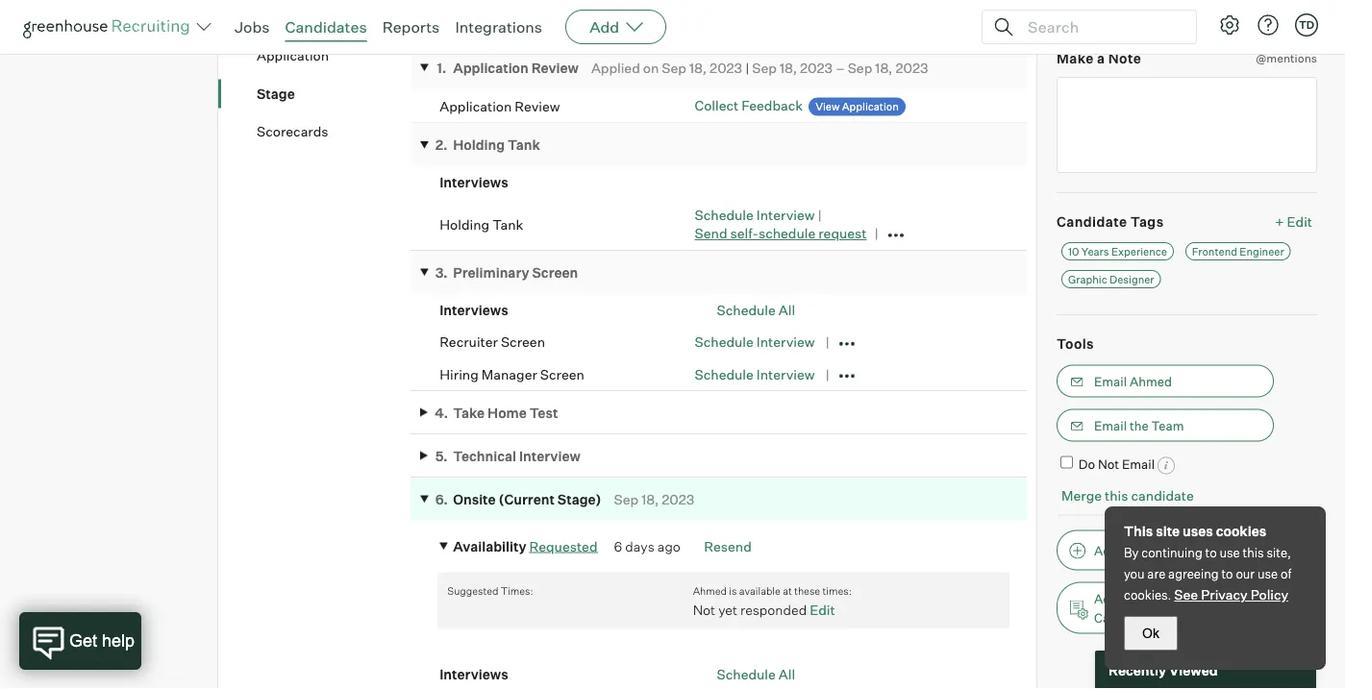 Task type: locate. For each thing, give the bounding box(es) containing it.
0 vertical spatial schedule interview link
[[695, 206, 815, 223]]

1 vertical spatial add
[[1094, 543, 1118, 558]]

interviews up the recruiter on the left of page
[[440, 302, 508, 318]]

0 vertical spatial screen
[[532, 264, 578, 281]]

all down responded on the bottom right of page
[[779, 666, 795, 683]]

add for add as prospect to ...
[[1094, 543, 1118, 558]]

email
[[1094, 374, 1127, 389], [1094, 418, 1127, 433], [1122, 456, 1155, 472]]

on
[[643, 59, 659, 76]]

add up applied at top left
[[589, 17, 619, 37]]

this
[[1105, 487, 1128, 504], [1243, 545, 1264, 561]]

stage)
[[557, 491, 601, 508]]

graphic designer
[[1068, 273, 1154, 286]]

2023
[[710, 59, 742, 76], [800, 59, 833, 76], [896, 59, 928, 76], [662, 491, 694, 508]]

1 vertical spatial holding
[[440, 216, 489, 233]]

0 vertical spatial this
[[1105, 487, 1128, 504]]

schedule for schedule interview link corresponding to recruiter screen
[[695, 334, 754, 351]]

to left our
[[1221, 566, 1233, 582]]

add inside popup button
[[589, 17, 619, 37]]

1 vertical spatial edit
[[810, 602, 835, 619]]

engineer
[[1240, 245, 1284, 258]]

1 horizontal spatial this
[[1243, 545, 1264, 561]]

integrations link
[[455, 17, 542, 37]]

schedule interview link
[[695, 206, 815, 223], [695, 334, 815, 351], [695, 366, 815, 383]]

schedule all down self-
[[717, 302, 795, 318]]

jobs up stage
[[235, 17, 270, 37]]

tank down "application review" on the left top
[[508, 137, 540, 153]]

tank
[[508, 137, 540, 153], [492, 216, 523, 233]]

ago
[[657, 538, 681, 555]]

3 schedule interview link from the top
[[695, 366, 815, 383]]

candidates link
[[285, 17, 367, 37]]

preliminary
[[453, 264, 529, 281]]

schedule for schedule interview link associated with hiring manager screen
[[695, 366, 754, 383]]

|
[[745, 59, 749, 76], [818, 206, 822, 223]]

experience
[[1111, 245, 1167, 258]]

1 vertical spatial jobs
[[1166, 610, 1195, 625]]

edit
[[1287, 214, 1312, 230], [810, 602, 835, 619]]

0 horizontal spatial add
[[589, 17, 619, 37]]

0 vertical spatial interviews
[[440, 174, 508, 191]]

+ edit
[[1275, 214, 1312, 230]]

1 vertical spatial schedule all link
[[717, 666, 795, 683]]

1 vertical spatial tank
[[492, 216, 523, 233]]

2. holding tank
[[435, 137, 540, 153]]

not left the yet
[[693, 602, 715, 619]]

0 horizontal spatial edit
[[810, 602, 835, 619]]

all for first the schedule all link from the bottom of the page
[[779, 666, 795, 683]]

0 vertical spatial add
[[589, 17, 619, 37]]

yet
[[718, 602, 737, 619]]

designer
[[1110, 273, 1154, 286]]

ahmed up the
[[1130, 374, 1172, 389]]

interviews down suggested
[[440, 666, 508, 683]]

18, right –
[[875, 59, 893, 76]]

suggested times:
[[447, 585, 533, 598]]

merge this candidate link
[[1061, 487, 1194, 504]]

self-
[[730, 225, 758, 242]]

1 interviews from the top
[[440, 174, 508, 191]]

0 horizontal spatial |
[[745, 59, 749, 76]]

take
[[453, 404, 485, 421]]

schedule
[[695, 206, 754, 223], [717, 302, 776, 318], [695, 334, 754, 351], [695, 366, 754, 383], [717, 666, 776, 683]]

0 vertical spatial use
[[1220, 545, 1240, 561]]

schedule interview link for hiring manager screen
[[695, 366, 815, 383]]

2 schedule interview from the top
[[695, 366, 815, 383]]

interview
[[757, 206, 815, 223], [757, 334, 815, 351], [757, 366, 815, 383], [519, 447, 581, 464]]

not
[[1098, 456, 1119, 472], [693, 602, 715, 619]]

1 horizontal spatial jobs
[[1166, 610, 1195, 625]]

resend
[[704, 538, 752, 555]]

1 schedule all from the top
[[717, 302, 795, 318]]

our
[[1236, 566, 1255, 582]]

schedule all for first the schedule all link from the top of the page
[[717, 302, 795, 318]]

graphic
[[1068, 273, 1107, 286]]

1 vertical spatial all
[[779, 666, 795, 683]]

sep right "on"
[[662, 59, 686, 76]]

0 horizontal spatial not
[[693, 602, 715, 619]]

screen up hiring manager screen at the left bottom of page
[[501, 334, 545, 351]]

5.
[[435, 447, 448, 464]]

this down do not email at the bottom of the page
[[1105, 487, 1128, 504]]

all
[[779, 302, 795, 318], [779, 666, 795, 683]]

1.
[[437, 59, 446, 76]]

schedule for first the schedule all link from the bottom of the page
[[717, 666, 776, 683]]

0 vertical spatial email
[[1094, 374, 1127, 389]]

1 schedule interview from the top
[[695, 334, 815, 351]]

greenhouse recruiting image
[[23, 15, 196, 38]]

0 vertical spatial ahmed
[[1130, 374, 1172, 389]]

use left of at the right
[[1258, 566, 1278, 582]]

1 vertical spatial email
[[1094, 418, 1127, 433]]

review up "2. holding tank"
[[515, 98, 560, 115]]

resend button
[[704, 538, 752, 555]]

1 all from the top
[[779, 302, 795, 318]]

the
[[1130, 418, 1149, 433]]

by
[[1124, 545, 1139, 561]]

screen
[[532, 264, 578, 281], [501, 334, 545, 351], [540, 366, 584, 383]]

make
[[1057, 50, 1094, 66]]

use right ...
[[1220, 545, 1240, 561]]

holding right 2.
[[453, 137, 505, 153]]

requested button
[[529, 538, 598, 555]]

send self-schedule request link
[[695, 225, 867, 242]]

2 schedule all from the top
[[717, 666, 795, 683]]

of
[[1281, 566, 1292, 582]]

jobs down or
[[1166, 610, 1195, 625]]

1 vertical spatial schedule all
[[717, 666, 795, 683]]

merge this candidate
[[1061, 487, 1194, 504]]

application link
[[257, 46, 411, 65]]

None text field
[[1057, 77, 1317, 173]]

email inside email the team button
[[1094, 418, 1127, 433]]

schedule all link
[[717, 302, 795, 318], [717, 666, 795, 683]]

1 vertical spatial not
[[693, 602, 715, 619]]

0 horizontal spatial to
[[1193, 543, 1204, 558]]

times:
[[501, 585, 533, 598]]

prospect
[[1137, 543, 1190, 558]]

application right view
[[842, 100, 899, 113]]

screen up the test
[[540, 366, 584, 383]]

4. take home test
[[435, 404, 558, 421]]

0 horizontal spatial ahmed
[[693, 585, 727, 598]]

this up our
[[1243, 545, 1264, 561]]

schedule all link down responded on the bottom right of page
[[717, 666, 795, 683]]

2 interviews from the top
[[440, 302, 508, 318]]

view application link
[[809, 98, 905, 116]]

| up the request
[[818, 206, 822, 223]]

all down schedule
[[779, 302, 795, 318]]

tank up the 3. preliminary screen
[[492, 216, 523, 233]]

availability
[[453, 538, 526, 555]]

Do Not Email checkbox
[[1060, 456, 1073, 469]]

1 vertical spatial screen
[[501, 334, 545, 351]]

edit right +
[[1287, 214, 1312, 230]]

email up 'merge this candidate' link
[[1122, 456, 1155, 472]]

1 schedule interview link from the top
[[695, 206, 815, 223]]

remove
[[1191, 591, 1239, 606]]

test
[[529, 404, 558, 421]]

0 vertical spatial tank
[[508, 137, 540, 153]]

2 schedule interview link from the top
[[695, 334, 815, 351]]

1 horizontal spatial ahmed
[[1130, 374, 1172, 389]]

suggested
[[447, 585, 498, 598]]

| up collect feedback link
[[745, 59, 749, 76]]

recruiter screen
[[440, 334, 545, 351]]

edit down times:
[[810, 602, 835, 619]]

@mentions link
[[1256, 49, 1317, 67]]

schedule all down responded on the bottom right of page
[[717, 666, 795, 683]]

email inside email ahmed button
[[1094, 374, 1127, 389]]

holding
[[453, 137, 505, 153], [440, 216, 489, 233]]

not right 'do'
[[1098, 456, 1119, 472]]

configure image
[[1218, 13, 1241, 37]]

schedule all
[[717, 302, 795, 318], [717, 666, 795, 683]]

holding up 3.
[[440, 216, 489, 233]]

collect
[[695, 97, 739, 114]]

add for add
[[589, 17, 619, 37]]

1 vertical spatial |
[[818, 206, 822, 223]]

1 vertical spatial ahmed
[[693, 585, 727, 598]]

3. preliminary screen
[[435, 264, 578, 281]]

see
[[1174, 586, 1198, 603]]

email up email the team
[[1094, 374, 1127, 389]]

to left ...
[[1193, 543, 1204, 558]]

email the team
[[1094, 418, 1184, 433]]

email left the
[[1094, 418, 1127, 433]]

1 horizontal spatial add
[[1094, 543, 1118, 558]]

1 horizontal spatial to
[[1205, 545, 1217, 561]]

candidate
[[1131, 487, 1194, 504]]

0 vertical spatial |
[[745, 59, 749, 76]]

1 vertical spatial this
[[1243, 545, 1264, 561]]

schedule all link down self-
[[717, 302, 795, 318]]

screen for preliminary
[[532, 264, 578, 281]]

all for first the schedule all link from the top of the page
[[779, 302, 795, 318]]

1 horizontal spatial not
[[1098, 456, 1119, 472]]

1 vertical spatial review
[[515, 98, 560, 115]]

add inside button
[[1094, 543, 1118, 558]]

0 vertical spatial not
[[1098, 456, 1119, 472]]

to down uses
[[1205, 545, 1217, 561]]

1 horizontal spatial use
[[1258, 566, 1278, 582]]

2 vertical spatial screen
[[540, 366, 584, 383]]

years
[[1081, 245, 1109, 258]]

screen right preliminary
[[532, 264, 578, 281]]

add, transfer or remove candidate's jobs
[[1094, 591, 1239, 625]]

email the team button
[[1057, 409, 1274, 442]]

review
[[531, 59, 579, 76], [515, 98, 560, 115]]

1 vertical spatial schedule interview
[[695, 366, 815, 383]]

review left applied at top left
[[531, 59, 579, 76]]

jobs inside the add, transfer or remove candidate's jobs
[[1166, 610, 1195, 625]]

hiring manager screen
[[440, 366, 584, 383]]

1 horizontal spatial |
[[818, 206, 822, 223]]

note
[[1108, 50, 1141, 66]]

interviews down "2. holding tank"
[[440, 174, 508, 191]]

1 vertical spatial schedule interview link
[[695, 334, 815, 351]]

0 vertical spatial schedule interview
[[695, 334, 815, 351]]

0 vertical spatial jobs
[[235, 17, 270, 37]]

not inside ahmed is available at these times: not yet responded edit
[[693, 602, 715, 619]]

2 vertical spatial schedule interview link
[[695, 366, 815, 383]]

0 vertical spatial schedule all link
[[717, 302, 795, 318]]

continuing
[[1141, 545, 1203, 561]]

add left as
[[1094, 543, 1118, 558]]

2 vertical spatial interviews
[[440, 666, 508, 683]]

1 vertical spatial interviews
[[440, 302, 508, 318]]

ok button
[[1124, 616, 1178, 651]]

schedule interview for hiring manager screen
[[695, 366, 815, 383]]

2 all from the top
[[779, 666, 795, 683]]

0 vertical spatial edit
[[1287, 214, 1312, 230]]

+ edit link
[[1270, 209, 1317, 235]]

this
[[1124, 523, 1153, 540]]

sep right stage)
[[614, 491, 638, 508]]

holding tank
[[440, 216, 523, 233]]

ahmed left is in the right of the page
[[693, 585, 727, 598]]

0 horizontal spatial this
[[1105, 487, 1128, 504]]

0 vertical spatial all
[[779, 302, 795, 318]]

0 vertical spatial schedule all
[[717, 302, 795, 318]]



Task type: describe. For each thing, give the bounding box(es) containing it.
ahmed is available at these times: not yet responded edit
[[693, 585, 852, 619]]

1 schedule all link from the top
[[717, 302, 795, 318]]

2 horizontal spatial to
[[1221, 566, 1233, 582]]

collect feedback link
[[695, 97, 803, 114]]

schedule
[[758, 225, 815, 242]]

schedule interview link for holding tank
[[695, 206, 815, 223]]

graphic designer link
[[1061, 270, 1161, 289]]

home
[[487, 404, 527, 421]]

td button
[[1291, 10, 1322, 40]]

18, up feedback
[[780, 59, 797, 76]]

–
[[836, 59, 845, 76]]

candidates
[[285, 17, 367, 37]]

manager
[[481, 366, 537, 383]]

2023 up the ago
[[662, 491, 694, 508]]

sep right –
[[848, 59, 872, 76]]

6
[[614, 538, 622, 555]]

3.
[[435, 264, 448, 281]]

2 vertical spatial email
[[1122, 456, 1155, 472]]

1 horizontal spatial edit
[[1287, 214, 1312, 230]]

merge
[[1061, 487, 1102, 504]]

candidate's
[[1094, 610, 1164, 625]]

schedule all for first the schedule all link from the bottom of the page
[[717, 666, 795, 683]]

email for email the team
[[1094, 418, 1127, 433]]

sep up feedback
[[752, 59, 777, 76]]

stage link
[[257, 84, 411, 103]]

18, up the collect
[[689, 59, 707, 76]]

edit link
[[810, 602, 835, 619]]

schedule interview link for recruiter screen
[[695, 334, 815, 351]]

Search text field
[[1023, 13, 1179, 41]]

request
[[818, 225, 867, 242]]

screen for manager
[[540, 366, 584, 383]]

stage
[[257, 85, 295, 102]]

ahmed inside button
[[1130, 374, 1172, 389]]

2 schedule all link from the top
[[717, 666, 795, 683]]

schedule interview for recruiter screen
[[695, 334, 815, 351]]

do
[[1079, 456, 1095, 472]]

2023 left –
[[800, 59, 833, 76]]

tools
[[1057, 336, 1094, 352]]

0 horizontal spatial jobs
[[235, 17, 270, 37]]

| inside schedule interview | send self-schedule request
[[818, 206, 822, 223]]

is
[[729, 585, 737, 598]]

to inside add as prospect to ... button
[[1193, 543, 1204, 558]]

add as prospect to ... button
[[1057, 530, 1274, 571]]

recently
[[1109, 662, 1166, 679]]

recruiter
[[440, 334, 498, 351]]

see privacy policy link
[[1174, 586, 1288, 603]]

reports link
[[382, 17, 440, 37]]

frontend
[[1192, 245, 1237, 258]]

0 horizontal spatial use
[[1220, 545, 1240, 561]]

integrations
[[455, 17, 542, 37]]

send
[[695, 225, 727, 242]]

edit inside ahmed is available at these times: not yet responded edit
[[810, 602, 835, 619]]

2.
[[435, 137, 448, 153]]

onsite
[[453, 491, 496, 508]]

10
[[1068, 245, 1079, 258]]

td
[[1299, 18, 1314, 31]]

schedule inside schedule interview | send self-schedule request
[[695, 206, 754, 223]]

frontend engineer link
[[1185, 242, 1291, 261]]

add,
[[1094, 591, 1122, 606]]

see privacy policy
[[1174, 586, 1288, 603]]

0 vertical spatial holding
[[453, 137, 505, 153]]

candidate
[[1057, 214, 1127, 230]]

0 vertical spatial review
[[531, 59, 579, 76]]

team
[[1151, 418, 1184, 433]]

2023 up the view application
[[896, 59, 928, 76]]

available
[[739, 585, 781, 598]]

privacy
[[1201, 586, 1248, 603]]

site
[[1156, 523, 1180, 540]]

(current
[[499, 491, 555, 508]]

2023 up the collect
[[710, 59, 742, 76]]

application up "application review" on the left top
[[453, 59, 529, 76]]

candidate tags
[[1057, 214, 1164, 230]]

responded
[[740, 602, 807, 619]]

hiring
[[440, 366, 479, 383]]

applied
[[591, 59, 640, 76]]

ahmed inside ahmed is available at these times: not yet responded edit
[[693, 585, 727, 598]]

you
[[1124, 566, 1145, 582]]

frontend engineer
[[1192, 245, 1284, 258]]

times:
[[823, 585, 852, 598]]

4.
[[435, 404, 448, 421]]

application up "2. holding tank"
[[440, 98, 512, 115]]

3 interviews from the top
[[440, 666, 508, 683]]

+
[[1275, 214, 1284, 230]]

cookies
[[1216, 523, 1266, 540]]

requested
[[529, 538, 598, 555]]

ok
[[1142, 626, 1159, 641]]

1 vertical spatial use
[[1258, 566, 1278, 582]]

days
[[625, 538, 654, 555]]

are
[[1147, 566, 1166, 582]]

uses
[[1183, 523, 1213, 540]]

scorecards
[[257, 123, 328, 140]]

application review
[[440, 98, 560, 115]]

application up stage
[[257, 47, 329, 64]]

6.
[[435, 491, 448, 508]]

6. onsite (current stage)
[[435, 491, 601, 508]]

make a note
[[1057, 50, 1141, 66]]

this inside 'by continuing to use this site, you are agreeing to our use of cookies.'
[[1243, 545, 1264, 561]]

@mentions
[[1256, 51, 1317, 65]]

5. technical interview
[[435, 447, 581, 464]]

email ahmed button
[[1057, 365, 1274, 398]]

email for email ahmed
[[1094, 374, 1127, 389]]

do not email
[[1079, 456, 1155, 472]]

add as prospect to ...
[[1094, 543, 1219, 558]]

feedback
[[741, 97, 803, 114]]

view
[[815, 100, 840, 113]]

view application
[[815, 100, 899, 113]]

interview inside schedule interview | send self-schedule request
[[757, 206, 815, 223]]

as
[[1121, 543, 1134, 558]]

add, transfer or remove candidate's jobs button
[[1057, 582, 1274, 634]]

reports
[[382, 17, 440, 37]]

18, up 6 days ago
[[641, 491, 659, 508]]

a
[[1097, 50, 1105, 66]]

6 days ago
[[614, 538, 681, 555]]

schedule for first the schedule all link from the top of the page
[[717, 302, 776, 318]]



Task type: vqa. For each thing, say whether or not it's contained in the screenshot.
having
no



